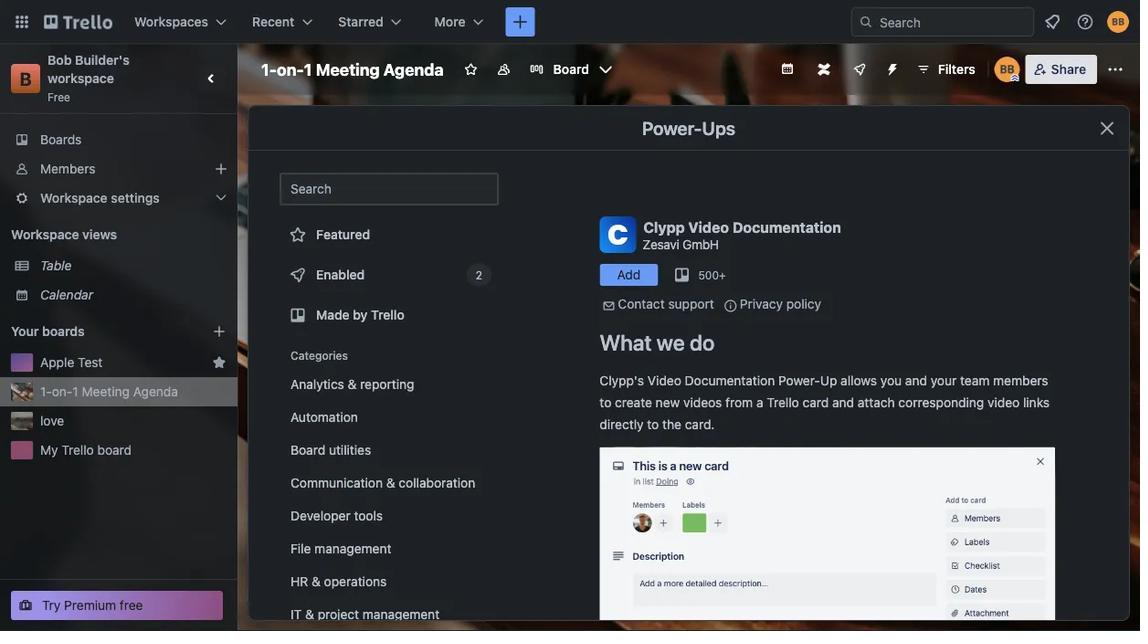 Task type: describe. For each thing, give the bounding box(es) containing it.
try
[[42, 598, 61, 613]]

free
[[120, 598, 143, 613]]

hr & operations
[[291, 574, 387, 589]]

workspaces
[[134, 14, 208, 29]]

corresponding
[[898, 395, 984, 410]]

my
[[40, 443, 58, 458]]

analytics & reporting link
[[280, 370, 499, 399]]

gmbh
[[682, 236, 719, 251]]

& for collaboration
[[386, 476, 395, 491]]

clypp video documentation zesavi gmbh
[[643, 219, 841, 251]]

& for operations
[[312, 574, 321, 589]]

featured
[[316, 227, 370, 242]]

contact support
[[618, 296, 714, 312]]

documentation for clypp's
[[685, 373, 775, 388]]

board for board
[[553, 62, 589, 77]]

1-on-1 meeting agenda link
[[40, 383, 227, 401]]

trello inside clypp's video documentation power-up allows you and your team members to create new videos from a trello card and attach corresponding video links directly to the card.
[[767, 395, 799, 410]]

communication & collaboration link
[[280, 469, 499, 498]]

documentation for clypp
[[733, 219, 841, 236]]

it & project management link
[[280, 600, 499, 629]]

do
[[690, 330, 715, 355]]

add button
[[600, 264, 658, 286]]

filters button
[[911, 55, 981, 84]]

bob builder's workspace link
[[48, 53, 133, 86]]

recent
[[252, 14, 294, 29]]

policy
[[786, 296, 821, 312]]

reporting
[[360, 377, 414, 392]]

starred
[[338, 14, 383, 29]]

developer tools
[[291, 508, 383, 523]]

board utilities link
[[280, 436, 499, 465]]

0 vertical spatial to
[[600, 395, 611, 410]]

clypp's
[[600, 373, 644, 388]]

b
[[20, 68, 32, 89]]

video for clypp's
[[648, 373, 681, 388]]

new
[[656, 395, 680, 410]]

0 horizontal spatial 1-on-1 meeting agenda
[[40, 384, 178, 399]]

video
[[988, 395, 1020, 410]]

more button
[[424, 7, 495, 37]]

switch to… image
[[13, 13, 31, 31]]

members
[[40, 161, 95, 176]]

hr
[[291, 574, 308, 589]]

0 vertical spatial power-
[[642, 117, 702, 138]]

file management link
[[280, 534, 499, 564]]

you
[[881, 373, 902, 388]]

my trello board link
[[40, 441, 227, 460]]

agenda inside the board name text box
[[384, 59, 444, 79]]

1 inside the board name text box
[[304, 59, 312, 79]]

create board or workspace image
[[511, 13, 529, 31]]

bob builder (bobbuilder40) image
[[1107, 11, 1129, 33]]

your boards
[[11, 324, 85, 339]]

enabled
[[316, 267, 365, 282]]

attach
[[858, 395, 895, 410]]

views
[[82, 227, 117, 242]]

file management
[[291, 541, 391, 556]]

automation
[[291, 410, 358, 425]]

allows
[[841, 373, 877, 388]]

starred button
[[327, 7, 413, 37]]

links
[[1023, 395, 1050, 410]]

back to home image
[[44, 7, 112, 37]]

0 notifications image
[[1041, 11, 1063, 33]]

analytics
[[291, 377, 344, 392]]

primary element
[[0, 0, 1140, 44]]

what we do
[[600, 330, 715, 355]]

+
[[719, 269, 726, 281]]

file
[[291, 541, 311, 556]]

automation image
[[878, 55, 903, 80]]

members link
[[0, 154, 238, 184]]

communication
[[291, 476, 383, 491]]

filters
[[938, 62, 975, 77]]

boards
[[40, 132, 82, 147]]

share button
[[1026, 55, 1097, 84]]

ups
[[702, 117, 736, 138]]

apple test link
[[40, 354, 205, 372]]

workspace for workspace views
[[11, 227, 79, 242]]

table
[[40, 258, 72, 273]]

power ups image
[[852, 62, 867, 77]]

boards
[[42, 324, 85, 339]]

1-on-1 meeting agenda inside the board name text box
[[261, 59, 444, 79]]

workspace visible image
[[497, 62, 511, 77]]

board for board utilities
[[291, 443, 325, 458]]

made
[[316, 307, 350, 322]]

0 vertical spatial management
[[314, 541, 391, 556]]

add board image
[[212, 324, 227, 339]]

developer
[[291, 508, 351, 523]]

try premium free
[[42, 598, 143, 613]]

privacy policy link
[[740, 296, 821, 312]]

sm image
[[722, 297, 740, 315]]

contact
[[618, 296, 665, 312]]

made by trello
[[316, 307, 404, 322]]

Search text field
[[280, 173, 499, 206]]

clypp power-up image
[[600, 447, 1056, 631]]

starred icon image
[[212, 355, 227, 370]]

clypp's video documentation power-up allows you and your team members to create new videos from a trello card and attach corresponding video links directly to the card.
[[600, 373, 1050, 432]]

collaboration
[[399, 476, 475, 491]]

2
[[476, 269, 482, 281]]

1 vertical spatial to
[[647, 417, 659, 432]]

1 horizontal spatial trello
[[371, 307, 404, 322]]

this member is an admin of this board. image
[[1011, 74, 1019, 82]]

love
[[40, 413, 64, 428]]

workspace for workspace settings
[[40, 190, 107, 206]]



Task type: locate. For each thing, give the bounding box(es) containing it.
0 horizontal spatial to
[[600, 395, 611, 410]]

zesavi
[[643, 236, 679, 251]]

meeting down starred
[[316, 59, 380, 79]]

and down up
[[832, 395, 854, 410]]

on- down the recent popup button
[[277, 59, 304, 79]]

0 vertical spatial 1-on-1 meeting agenda
[[261, 59, 444, 79]]

try premium free button
[[11, 591, 223, 620]]

1 down the recent popup button
[[304, 59, 312, 79]]

1 vertical spatial 1
[[73, 384, 78, 399]]

board down automation
[[291, 443, 325, 458]]

&
[[348, 377, 357, 392], [386, 476, 395, 491], [312, 574, 321, 589], [305, 607, 314, 622]]

1 down apple test
[[73, 384, 78, 399]]

utilities
[[329, 443, 371, 458]]

2 horizontal spatial trello
[[767, 395, 799, 410]]

1-on-1 meeting agenda
[[261, 59, 444, 79], [40, 384, 178, 399]]

1-on-1 meeting agenda down apple test link
[[40, 384, 178, 399]]

0 horizontal spatial power-
[[642, 117, 702, 138]]

management down "hr & operations" link
[[363, 607, 440, 622]]

apple test
[[40, 355, 103, 370]]

we
[[657, 330, 685, 355]]

1 vertical spatial on-
[[52, 384, 73, 399]]

trello
[[371, 307, 404, 322], [767, 395, 799, 410], [62, 443, 94, 458]]

bob builder's workspace free
[[48, 53, 133, 103]]

1
[[304, 59, 312, 79], [73, 384, 78, 399]]

card
[[803, 395, 829, 410]]

workspace up table
[[11, 227, 79, 242]]

1 vertical spatial agenda
[[133, 384, 178, 399]]

to
[[600, 395, 611, 410], [647, 417, 659, 432]]

documentation up privacy policy link
[[733, 219, 841, 236]]

a
[[756, 395, 763, 410]]

to left the
[[647, 417, 659, 432]]

2 vertical spatial trello
[[62, 443, 94, 458]]

1 horizontal spatial power-
[[778, 373, 820, 388]]

trello right "by"
[[371, 307, 404, 322]]

team
[[960, 373, 990, 388]]

trello right a
[[767, 395, 799, 410]]

project
[[318, 607, 359, 622]]

0 vertical spatial 1-
[[261, 59, 277, 79]]

1 vertical spatial meeting
[[82, 384, 130, 399]]

1 vertical spatial documentation
[[685, 373, 775, 388]]

support
[[668, 296, 714, 312]]

1 inside 1-on-1 meeting agenda link
[[73, 384, 78, 399]]

card.
[[685, 417, 715, 432]]

meeting down test
[[82, 384, 130, 399]]

agenda up love link
[[133, 384, 178, 399]]

open information menu image
[[1076, 13, 1094, 31]]

documentation inside clypp video documentation zesavi gmbh
[[733, 219, 841, 236]]

0 vertical spatial agenda
[[384, 59, 444, 79]]

privacy
[[740, 296, 783, 312]]

500
[[698, 269, 719, 281]]

0 vertical spatial trello
[[371, 307, 404, 322]]

video for clypp
[[688, 219, 729, 236]]

0 horizontal spatial board
[[291, 443, 325, 458]]

0 vertical spatial video
[[688, 219, 729, 236]]

featured link
[[280, 217, 499, 253]]

1 horizontal spatial agenda
[[384, 59, 444, 79]]

power- inside clypp's video documentation power-up allows you and your team members to create new videos from a trello card and attach corresponding video links directly to the card.
[[778, 373, 820, 388]]

show menu image
[[1106, 60, 1125, 79]]

board inside button
[[553, 62, 589, 77]]

1 horizontal spatial 1
[[304, 59, 312, 79]]

board down primary element
[[553, 62, 589, 77]]

board utilities
[[291, 443, 371, 458]]

1- up love
[[40, 384, 52, 399]]

& right analytics
[[348, 377, 357, 392]]

hr & operations link
[[280, 567, 499, 597]]

search image
[[859, 15, 873, 29]]

premium
[[64, 598, 116, 613]]

documentation up from
[[685, 373, 775, 388]]

directly
[[600, 417, 644, 432]]

1 vertical spatial video
[[648, 373, 681, 388]]

workspace
[[48, 71, 114, 86]]

workspace down "members"
[[40, 190, 107, 206]]

0 horizontal spatial 1-
[[40, 384, 52, 399]]

love link
[[40, 412, 227, 430]]

table link
[[40, 257, 227, 275]]

recent button
[[241, 7, 324, 37]]

to up directly
[[600, 395, 611, 410]]

0 horizontal spatial video
[[648, 373, 681, 388]]

documentation inside clypp's video documentation power-up allows you and your team members to create new videos from a trello card and attach corresponding video links directly to the card.
[[685, 373, 775, 388]]

0 horizontal spatial trello
[[62, 443, 94, 458]]

trello right my
[[62, 443, 94, 458]]

0 vertical spatial 1
[[304, 59, 312, 79]]

and right you at the right bottom
[[905, 373, 927, 388]]

1 vertical spatial power-
[[778, 373, 820, 388]]

contact support link
[[618, 296, 714, 312]]

on- inside the board name text box
[[277, 59, 304, 79]]

video inside clypp video documentation zesavi gmbh
[[688, 219, 729, 236]]

the
[[662, 417, 681, 432]]

sm image
[[600, 297, 618, 315]]

communication & collaboration
[[291, 476, 475, 491]]

500 +
[[698, 269, 726, 281]]

categories
[[291, 349, 348, 362]]

video inside clypp's video documentation power-up allows you and your team members to create new videos from a trello card and attach corresponding video links directly to the card.
[[648, 373, 681, 388]]

boards link
[[0, 125, 238, 154]]

test
[[78, 355, 103, 370]]

& for reporting
[[348, 377, 357, 392]]

Board name text field
[[252, 55, 453, 84]]

meeting inside the board name text box
[[316, 59, 380, 79]]

meeting inside 1-on-1 meeting agenda link
[[82, 384, 130, 399]]

star or unstar board image
[[464, 62, 478, 77]]

workspace settings button
[[0, 184, 238, 213]]

what
[[600, 330, 652, 355]]

1- inside the board name text box
[[261, 59, 277, 79]]

power-
[[642, 117, 702, 138], [778, 373, 820, 388]]

builder's
[[75, 53, 130, 68]]

workspace navigation collapse icon image
[[199, 66, 225, 91]]

your boards with 4 items element
[[11, 321, 185, 343]]

1 vertical spatial 1-
[[40, 384, 52, 399]]

Search field
[[873, 8, 1033, 36]]

0 vertical spatial documentation
[[733, 219, 841, 236]]

bob builder (bobbuilder40) image
[[995, 57, 1020, 82]]

free
[[48, 90, 70, 103]]

agenda left star or unstar board icon
[[384, 59, 444, 79]]

1 horizontal spatial and
[[905, 373, 927, 388]]

share
[[1051, 62, 1086, 77]]

& right hr on the bottom of page
[[312, 574, 321, 589]]

0 vertical spatial on-
[[277, 59, 304, 79]]

power-ups
[[642, 117, 736, 138]]

calendar link
[[40, 286, 227, 304]]

add
[[617, 267, 641, 282]]

it
[[291, 607, 302, 622]]

0 vertical spatial meeting
[[316, 59, 380, 79]]

more
[[435, 14, 465, 29]]

calendar power-up image
[[780, 61, 795, 76]]

1 horizontal spatial 1-
[[261, 59, 277, 79]]

tools
[[354, 508, 383, 523]]

1 horizontal spatial video
[[688, 219, 729, 236]]

agenda
[[384, 59, 444, 79], [133, 384, 178, 399]]

1 horizontal spatial on-
[[277, 59, 304, 79]]

1 horizontal spatial board
[[553, 62, 589, 77]]

workspace views
[[11, 227, 117, 242]]

1 horizontal spatial meeting
[[316, 59, 380, 79]]

settings
[[111, 190, 160, 206]]

0 horizontal spatial 1
[[73, 384, 78, 399]]

workspace
[[40, 190, 107, 206], [11, 227, 79, 242]]

0 horizontal spatial and
[[832, 395, 854, 410]]

by
[[353, 307, 368, 322]]

1 horizontal spatial 1-on-1 meeting agenda
[[261, 59, 444, 79]]

members
[[993, 373, 1048, 388]]

1- down recent
[[261, 59, 277, 79]]

0 horizontal spatial on-
[[52, 384, 73, 399]]

video up new
[[648, 373, 681, 388]]

workspace inside dropdown button
[[40, 190, 107, 206]]

1 vertical spatial 1-on-1 meeting agenda
[[40, 384, 178, 399]]

0 horizontal spatial agenda
[[133, 384, 178, 399]]

video up gmbh
[[688, 219, 729, 236]]

1 vertical spatial and
[[832, 395, 854, 410]]

confluence icon image
[[817, 63, 830, 76]]

1-on-1 meeting agenda down starred
[[261, 59, 444, 79]]

0 vertical spatial board
[[553, 62, 589, 77]]

management up operations
[[314, 541, 391, 556]]

clypp
[[644, 219, 685, 236]]

privacy policy
[[740, 296, 821, 312]]

1 horizontal spatial to
[[647, 417, 659, 432]]

& right it
[[305, 607, 314, 622]]

your
[[931, 373, 957, 388]]

it & project management
[[291, 607, 440, 622]]

on-
[[277, 59, 304, 79], [52, 384, 73, 399]]

on- inside 1-on-1 meeting agenda link
[[52, 384, 73, 399]]

on- down apple
[[52, 384, 73, 399]]

1 vertical spatial management
[[363, 607, 440, 622]]

workspaces button
[[123, 7, 238, 37]]

0 horizontal spatial meeting
[[82, 384, 130, 399]]

developer tools link
[[280, 502, 499, 531]]

1 vertical spatial workspace
[[11, 227, 79, 242]]

& down board utilities link
[[386, 476, 395, 491]]

& for project
[[305, 607, 314, 622]]

1 vertical spatial board
[[291, 443, 325, 458]]

0 vertical spatial workspace
[[40, 190, 107, 206]]

0 vertical spatial and
[[905, 373, 927, 388]]

1 vertical spatial trello
[[767, 395, 799, 410]]



Task type: vqa. For each thing, say whether or not it's contained in the screenshot.
search image
yes



